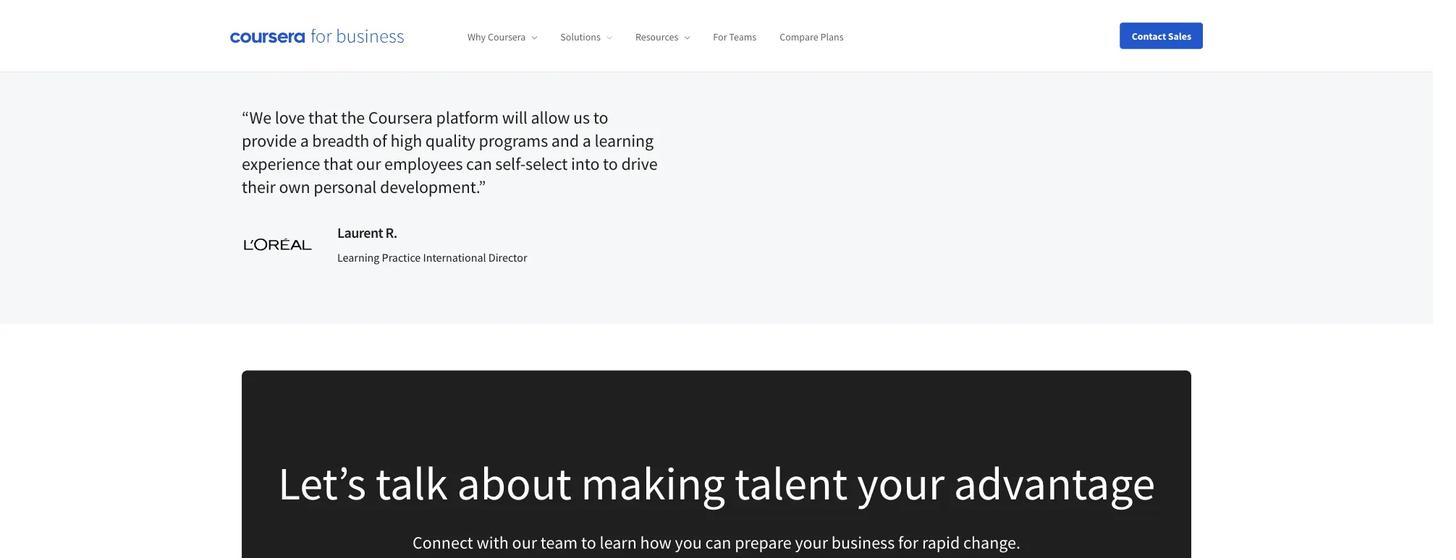 Task type: vqa. For each thing, say whether or not it's contained in the screenshot.
Search Box
no



Task type: describe. For each thing, give the bounding box(es) containing it.
let's talk about making talent your advantage
[[278, 455, 1155, 513]]

self-
[[495, 153, 526, 175]]

team
[[541, 533, 578, 554]]

sales
[[1168, 29, 1191, 42]]

solutions link
[[561, 31, 612, 44]]

learning
[[595, 130, 654, 152]]

director
[[488, 251, 527, 265]]

coursera inside the we love that the coursera platform will allow us to provide a breadth of high quality programs and a learning experience that our employees can self-select into to drive their own personal development.
[[368, 107, 433, 129]]

r.
[[385, 224, 397, 242]]

contact
[[1132, 29, 1166, 42]]

2 vertical spatial to
[[581, 533, 596, 554]]

own
[[279, 176, 310, 198]]

and
[[551, 130, 579, 152]]

rapid
[[922, 533, 960, 554]]

0 vertical spatial that
[[308, 107, 338, 129]]

advantage
[[954, 455, 1155, 513]]

solutions
[[561, 31, 601, 44]]

learn
[[600, 533, 637, 554]]

of
[[373, 130, 387, 152]]

why
[[468, 31, 486, 44]]

high
[[390, 130, 422, 152]]

will
[[502, 107, 527, 129]]

talk
[[376, 455, 448, 513]]

experience
[[242, 153, 320, 175]]

0 vertical spatial your
[[857, 455, 945, 513]]

development.
[[380, 176, 479, 198]]

contact sales
[[1132, 29, 1191, 42]]

1 vertical spatial that
[[324, 153, 353, 175]]

1 vertical spatial our
[[512, 533, 537, 554]]

our inside the we love that the coursera platform will allow us to provide a breadth of high quality programs and a learning experience that our employees can self-select into to drive their own personal development.
[[356, 153, 381, 175]]

plans
[[820, 31, 844, 44]]

0 vertical spatial to
[[593, 107, 608, 129]]

resources
[[635, 31, 678, 44]]

tata logo image
[[456, 16, 518, 33]]

business
[[832, 533, 895, 554]]

programs
[[479, 130, 548, 152]]

compare plans
[[780, 31, 844, 44]]

with
[[477, 533, 509, 554]]

international
[[423, 251, 486, 265]]

employees
[[384, 153, 463, 175]]

connect
[[413, 533, 473, 554]]

we love that the coursera platform will allow us to provide a breadth of high quality programs and a learning experience that our employees can self-select into to drive their own personal development.
[[242, 107, 658, 198]]

allow
[[531, 107, 570, 129]]

learning
[[337, 251, 380, 265]]

talent
[[734, 455, 848, 513]]



Task type: locate. For each thing, give the bounding box(es) containing it.
can right you
[[705, 533, 731, 554]]

1 vertical spatial to
[[603, 153, 618, 175]]

that down breadth
[[324, 153, 353, 175]]

your up for
[[857, 455, 945, 513]]

coursera
[[488, 31, 526, 44], [368, 107, 433, 129]]

1 vertical spatial can
[[705, 533, 731, 554]]

petrobras logo image
[[358, 19, 420, 31]]

to right the us
[[593, 107, 608, 129]]

l'oreal logo image
[[242, 237, 314, 253]]

prepare
[[735, 533, 792, 554]]

1 a from the left
[[300, 130, 309, 152]]

platform
[[436, 107, 499, 129]]

0 horizontal spatial a
[[300, 130, 309, 152]]

0 horizontal spatial coursera
[[368, 107, 433, 129]]

quality
[[425, 130, 476, 152]]

personal
[[314, 176, 377, 198]]

your
[[857, 455, 945, 513], [795, 533, 828, 554]]

provide
[[242, 130, 297, 152]]

coursera right "why"
[[488, 31, 526, 44]]

why coursera link
[[468, 31, 537, 44]]

1 vertical spatial coursera
[[368, 107, 433, 129]]

laurent
[[337, 224, 383, 242]]

a
[[300, 130, 309, 152], [583, 130, 591, 152]]

their
[[242, 176, 276, 198]]

to left learn
[[581, 533, 596, 554]]

for teams link
[[713, 31, 757, 44]]

2 a from the left
[[583, 130, 591, 152]]

1 horizontal spatial our
[[512, 533, 537, 554]]

coursera for business image
[[230, 28, 404, 43]]

that
[[308, 107, 338, 129], [324, 153, 353, 175]]

our right with
[[512, 533, 537, 554]]

learning practice international director
[[337, 251, 527, 265]]

1 horizontal spatial coursera
[[488, 31, 526, 44]]

can inside the we love that the coursera platform will allow us to provide a breadth of high quality programs and a learning experience that our employees can self-select into to drive their own personal development.
[[466, 153, 492, 175]]

how
[[640, 533, 672, 554]]

coursera up high
[[368, 107, 433, 129]]

1 horizontal spatial your
[[857, 455, 945, 513]]

0 horizontal spatial our
[[356, 153, 381, 175]]

your right prepare
[[795, 533, 828, 554]]

0 horizontal spatial your
[[795, 533, 828, 554]]

change.
[[964, 533, 1021, 554]]

1 horizontal spatial can
[[705, 533, 731, 554]]

a down the love
[[300, 130, 309, 152]]

into
[[571, 153, 600, 175]]

0 vertical spatial can
[[466, 153, 492, 175]]

for teams
[[713, 31, 757, 44]]

contact sales button
[[1120, 23, 1203, 49]]

for
[[898, 533, 919, 554]]

connect with our team to learn how you can prepare your business for rapid change.
[[413, 533, 1021, 554]]

0 horizontal spatial can
[[466, 153, 492, 175]]

breadth
[[312, 130, 369, 152]]

love
[[275, 107, 305, 129]]

to right into on the left
[[603, 153, 618, 175]]

teams
[[729, 31, 757, 44]]

1 vertical spatial your
[[795, 533, 828, 554]]

practice
[[382, 251, 421, 265]]

the
[[341, 107, 365, 129]]

a right and
[[583, 130, 591, 152]]

can
[[466, 153, 492, 175], [705, 533, 731, 554]]

compare plans link
[[780, 31, 844, 44]]

that up breadth
[[308, 107, 338, 129]]

select
[[526, 153, 568, 175]]

drive
[[621, 153, 658, 175]]

you
[[675, 533, 702, 554]]

0 vertical spatial our
[[356, 153, 381, 175]]

p&g logo image
[[261, 11, 321, 39]]

our
[[356, 153, 381, 175], [512, 533, 537, 554]]

making
[[581, 455, 725, 513]]

for
[[713, 31, 727, 44]]

compare
[[780, 31, 818, 44]]

about
[[457, 455, 572, 513]]

0 vertical spatial coursera
[[488, 31, 526, 44]]

we
[[249, 107, 271, 129]]

why coursera
[[468, 31, 526, 44]]

let's
[[278, 455, 366, 513]]

laurent r.
[[337, 224, 397, 242]]

to
[[593, 107, 608, 129], [603, 153, 618, 175], [581, 533, 596, 554]]

resources link
[[635, 31, 690, 44]]

1 horizontal spatial a
[[583, 130, 591, 152]]

can left 'self-'
[[466, 153, 492, 175]]

us
[[573, 107, 590, 129]]

our down of
[[356, 153, 381, 175]]



